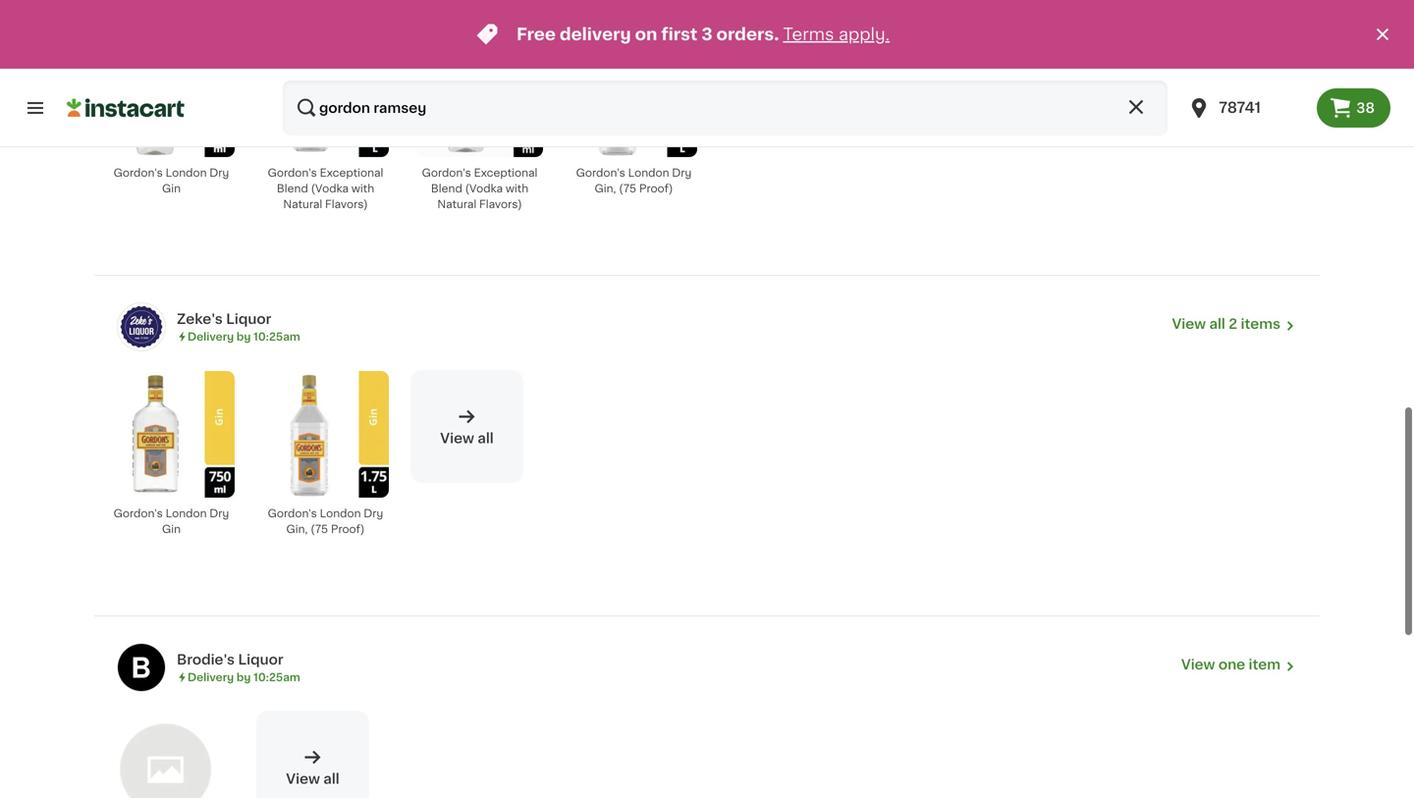 Task type: vqa. For each thing, say whether or not it's contained in the screenshot.
THE GORDON'S LONDON DRY GIN image
yes



Task type: locate. For each thing, give the bounding box(es) containing it.
view
[[1172, 317, 1206, 331], [440, 432, 474, 445], [1181, 658, 1215, 672], [286, 772, 320, 786]]

0 vertical spatial gordon's london dry gin, (75 proof) button
[[565, 29, 703, 208]]

0 vertical spatial view all link
[[411, 370, 523, 483]]

liquor right zeke's
[[226, 312, 271, 326]]

1 blend from the left
[[277, 183, 308, 194]]

1 vertical spatial view all
[[286, 772, 340, 786]]

exceptional
[[320, 167, 383, 178], [474, 167, 538, 178]]

1 (vodka from the left
[[311, 183, 349, 194]]

apply.
[[839, 26, 890, 43]]

gordon's exceptional blend (vodka with natural flavors) button
[[256, 29, 395, 224], [411, 29, 549, 224]]

10:25am down zeke's liquor
[[254, 331, 300, 342]]

gordon's london dry gin for gordon's exceptional blend (vodka with natural flavors)
[[114, 167, 229, 194]]

gin,
[[595, 183, 616, 194], [286, 524, 308, 535]]

gin
[[162, 183, 181, 194], [162, 524, 181, 535]]

gordon's london dry gin image for gordon's exceptional blend (vodka with natural flavors)
[[108, 30, 235, 157]]

1 vertical spatial gordon's london dry gin button
[[102, 370, 241, 549]]

delivery
[[188, 331, 234, 342], [188, 672, 234, 683]]

2 flavors) from the left
[[479, 199, 522, 210]]

None search field
[[283, 81, 1168, 136]]

blend for second gordon's exceptional blend (vodka with natural flavors) image from right
[[277, 183, 308, 194]]

1 vertical spatial delivery
[[188, 672, 234, 683]]

view all
[[440, 432, 494, 445], [286, 772, 340, 786]]

1 horizontal spatial gordon's exceptional blend (vodka with natural flavors)
[[422, 167, 538, 210]]

by
[[237, 331, 251, 342], [237, 672, 251, 683]]

78741
[[1219, 101, 1261, 115]]

blend
[[277, 183, 308, 194], [431, 183, 462, 194]]

2 vertical spatial all
[[323, 772, 340, 786]]

1 delivery from the top
[[188, 331, 234, 342]]

1 horizontal spatial with
[[506, 183, 529, 194]]

1 vertical spatial 10:25am
[[254, 672, 300, 683]]

2 gordon's exceptional blend (vodka with natural flavors) image from the left
[[416, 30, 543, 157]]

1 gordon's london dry gin image from the top
[[108, 30, 235, 157]]

2 natural from the left
[[437, 199, 477, 210]]

0 horizontal spatial all
[[323, 772, 340, 786]]

10:25am for zeke's liquor
[[254, 331, 300, 342]]

london
[[166, 167, 207, 178], [628, 167, 669, 178], [166, 508, 207, 519], [320, 508, 361, 519]]

gordon's london dry gin button for gordon's exceptional blend (vodka with natural flavors)
[[102, 29, 241, 208]]

gordon's london dry gin, (75 proof) image
[[571, 30, 697, 157], [262, 371, 389, 498]]

0 vertical spatial view all
[[440, 432, 494, 445]]

view all for bottommost the "view all" link
[[286, 772, 340, 786]]

view one item
[[1181, 658, 1281, 672]]

1 item carousel region from the top
[[75, 21, 1348, 283]]

gordon's exceptional blend (vodka with natural flavors) image
[[262, 30, 389, 157], [416, 30, 543, 157]]

view all 2 items
[[1172, 317, 1281, 331]]

exceptional for 2nd gordon's exceptional blend (vodka with natural flavors) image from left
[[474, 167, 538, 178]]

gordon's london dry gin image
[[108, 30, 235, 157], [108, 371, 235, 498]]

1 horizontal spatial blend
[[431, 183, 462, 194]]

delivery down zeke's
[[188, 331, 234, 342]]

0 vertical spatial by
[[237, 331, 251, 342]]

2 gordon's exceptional blend (vodka with natural flavors) button from the left
[[411, 29, 549, 224]]

gordon's for top gordon's london dry gin, (75 proof) image
[[576, 167, 625, 178]]

0 horizontal spatial gordon's london dry gin, (75 proof) button
[[256, 370, 395, 549]]

(vodka for second gordon's exceptional blend (vodka with natural flavors) image from right
[[311, 183, 349, 194]]

natural for 1st gordon's exceptional blend (vodka with natural flavors) button from the right
[[437, 199, 477, 210]]

2 10:25am from the top
[[254, 672, 300, 683]]

0 vertical spatial gordon's london dry gin image
[[108, 30, 235, 157]]

item
[[1249, 658, 1281, 672]]

2 delivery by 10:25am from the top
[[188, 672, 300, 683]]

gordon's for second gordon's exceptional blend (vodka with natural flavors) image from right
[[268, 167, 317, 178]]

zeke's
[[177, 312, 223, 326]]

0 horizontal spatial blend
[[277, 183, 308, 194]]

0 horizontal spatial gordon's exceptional blend (vodka with natural flavors) image
[[262, 30, 389, 157]]

gordon's london dry gin, (75 proof) button
[[565, 29, 703, 208], [256, 370, 395, 549]]

1 horizontal spatial all
[[478, 432, 494, 445]]

2 gordon's exceptional blend (vodka with natural flavors) from the left
[[422, 167, 538, 210]]

1 flavors) from the left
[[325, 199, 368, 210]]

by down brodie's liquor
[[237, 672, 251, 683]]

2 by from the top
[[237, 672, 251, 683]]

0 horizontal spatial natural
[[283, 199, 322, 210]]

1 vertical spatial delivery by 10:25am
[[188, 672, 300, 683]]

78741 button
[[1176, 81, 1317, 136]]

0 horizontal spatial view all link
[[256, 711, 369, 798]]

dry
[[209, 167, 229, 178], [672, 167, 692, 178], [209, 508, 229, 519], [364, 508, 383, 519]]

1 horizontal spatial proof)
[[639, 183, 673, 194]]

all
[[1209, 317, 1226, 331], [478, 432, 494, 445], [323, 772, 340, 786]]

0 vertical spatial liquor
[[226, 312, 271, 326]]

with for second gordon's exceptional blend (vodka with natural flavors) image from right
[[351, 183, 374, 194]]

by down zeke's liquor
[[237, 331, 251, 342]]

1 vertical spatial gordon's london dry gin, (75 proof)
[[268, 508, 383, 535]]

1 horizontal spatial gordon's london dry gin, (75 proof)
[[576, 167, 692, 194]]

0 vertical spatial gordon's london dry gin button
[[102, 29, 241, 208]]

0 horizontal spatial with
[[351, 183, 374, 194]]

delivery by 10:25am
[[188, 331, 300, 342], [188, 672, 300, 683]]

with
[[351, 183, 374, 194], [506, 183, 529, 194]]

delivery for brodie's
[[188, 672, 234, 683]]

terms apply. link
[[783, 26, 890, 43]]

1 10:25am from the top
[[254, 331, 300, 342]]

gordon's london dry gin, (75 proof)
[[576, 167, 692, 194], [268, 508, 383, 535]]

1 exceptional from the left
[[320, 167, 383, 178]]

0 vertical spatial 10:25am
[[254, 331, 300, 342]]

1 delivery by 10:25am from the top
[[188, 331, 300, 342]]

1 horizontal spatial (vodka
[[465, 183, 503, 194]]

gordon's exceptional blend (vodka with natural flavors)
[[268, 167, 383, 210], [422, 167, 538, 210]]

0 vertical spatial gordon's london dry gin
[[114, 167, 229, 194]]

natural
[[283, 199, 322, 210], [437, 199, 477, 210]]

(vodka
[[311, 183, 349, 194], [465, 183, 503, 194]]

gordon's exceptional blend (vodka with natural flavors) for 2nd gordon's exceptional blend (vodka with natural flavors) image from left
[[422, 167, 538, 210]]

0 horizontal spatial gin,
[[286, 524, 308, 535]]

flavors) for 1st gordon's exceptional blend (vodka with natural flavors) button from the left
[[325, 199, 368, 210]]

delivery for zeke's
[[188, 331, 234, 342]]

1 gordon's exceptional blend (vodka with natural flavors) from the left
[[268, 167, 383, 210]]

0 horizontal spatial gordon's london dry gin, (75 proof)
[[268, 508, 383, 535]]

1 by from the top
[[237, 331, 251, 342]]

1 horizontal spatial gin,
[[595, 183, 616, 194]]

1 gordon's exceptional blend (vodka with natural flavors) button from the left
[[256, 29, 395, 224]]

gordon's london dry gin for gordon's london dry gin, (75 proof)
[[114, 508, 229, 535]]

0 horizontal spatial exceptional
[[320, 167, 383, 178]]

first
[[661, 26, 698, 43]]

by for zeke's
[[237, 331, 251, 342]]

2 delivery from the top
[[188, 672, 234, 683]]

1 vertical spatial gordon's london dry gin, (75 proof) image
[[262, 371, 389, 498]]

1 vertical spatial gin,
[[286, 524, 308, 535]]

gordon's
[[114, 167, 163, 178], [268, 167, 317, 178], [422, 167, 471, 178], [576, 167, 625, 178], [114, 508, 163, 519], [268, 508, 317, 519]]

0 vertical spatial delivery by 10:25am
[[188, 331, 300, 342]]

delivery by 10:25am down zeke's liquor
[[188, 331, 300, 342]]

10:25am for brodie's liquor
[[254, 672, 300, 683]]

0 horizontal spatial gordon's exceptional blend (vodka with natural flavors)
[[268, 167, 383, 210]]

2 gin from the top
[[162, 524, 181, 535]]

1 horizontal spatial view all
[[440, 432, 494, 445]]

2 item carousel region from the top
[[75, 362, 1320, 624]]

1 vertical spatial gin
[[162, 524, 181, 535]]

1 horizontal spatial gordon's exceptional blend (vodka with natural flavors) button
[[411, 29, 549, 224]]

2 gordon's london dry gin from the top
[[114, 508, 229, 535]]

0 vertical spatial gin,
[[595, 183, 616, 194]]

brodie's liquor show all 1 items element
[[177, 650, 1181, 670]]

1 gordon's london dry gin from the top
[[114, 167, 229, 194]]

zeke's liquor show all 2 items element
[[177, 309, 1172, 329]]

1 vertical spatial proof)
[[331, 524, 365, 535]]

delivery down brodie's
[[188, 672, 234, 683]]

gordon's london dry gin image for gordon's london dry gin, (75 proof)
[[108, 371, 235, 498]]

0 vertical spatial (75
[[619, 183, 637, 194]]

gordon's london dry gin
[[114, 167, 229, 194], [114, 508, 229, 535]]

limited time offer region
[[0, 0, 1371, 69]]

flavors)
[[325, 199, 368, 210], [479, 199, 522, 210]]

1 vertical spatial gordon's london dry gin image
[[108, 371, 235, 498]]

1 horizontal spatial flavors)
[[479, 199, 522, 210]]

1 horizontal spatial gordon's london dry gin, (75 proof) image
[[571, 30, 697, 157]]

gordon's for gordon's london dry gin image related to gordon's london dry gin, (75 proof)
[[114, 508, 163, 519]]

items
[[1241, 317, 1281, 331]]

1 gordon's london dry gin button from the top
[[102, 29, 241, 208]]

with for 2nd gordon's exceptional blend (vodka with natural flavors) image from left
[[506, 183, 529, 194]]

on
[[635, 26, 657, 43]]

1 vertical spatial item carousel region
[[75, 362, 1320, 624]]

2 horizontal spatial all
[[1209, 317, 1226, 331]]

(75
[[619, 183, 637, 194], [311, 524, 328, 535]]

38 button
[[1317, 88, 1391, 128]]

0 horizontal spatial flavors)
[[325, 199, 368, 210]]

1 horizontal spatial gordon's exceptional blend (vodka with natural flavors) image
[[416, 30, 543, 157]]

blend for 2nd gordon's exceptional blend (vodka with natural flavors) image from left
[[431, 183, 462, 194]]

2 (vodka from the left
[[465, 183, 503, 194]]

delivery by 10:25am for brodie's
[[188, 672, 300, 683]]

0 vertical spatial item carousel region
[[75, 21, 1348, 283]]

1 vertical spatial liquor
[[238, 653, 283, 667]]

0 horizontal spatial gordon's exceptional blend (vodka with natural flavors) button
[[256, 29, 395, 224]]

proof)
[[639, 183, 673, 194], [331, 524, 365, 535]]

terms
[[783, 26, 834, 43]]

1 with from the left
[[351, 183, 374, 194]]

1 horizontal spatial (75
[[619, 183, 637, 194]]

gordon's london dry gin button
[[102, 29, 241, 208], [102, 370, 241, 549]]

0 vertical spatial delivery
[[188, 331, 234, 342]]

gordon's vodka image
[[108, 712, 223, 798]]

liquor
[[226, 312, 271, 326], [238, 653, 283, 667]]

view all link
[[411, 370, 523, 483], [256, 711, 369, 798]]

item carousel region
[[75, 21, 1348, 283], [75, 362, 1320, 624]]

0 vertical spatial gin
[[162, 183, 181, 194]]

delivery by 10:25am down brodie's liquor
[[188, 672, 300, 683]]

1 horizontal spatial exceptional
[[474, 167, 538, 178]]

1 vertical spatial by
[[237, 672, 251, 683]]

0 horizontal spatial gordon's london dry gin, (75 proof) image
[[262, 371, 389, 498]]

1 vertical spatial (75
[[311, 524, 328, 535]]

1 vertical spatial gordon's london dry gin
[[114, 508, 229, 535]]

1 vertical spatial all
[[478, 432, 494, 445]]

0 horizontal spatial (vodka
[[311, 183, 349, 194]]

1 horizontal spatial natural
[[437, 199, 477, 210]]

2 exceptional from the left
[[474, 167, 538, 178]]

10:25am down brodie's liquor
[[254, 672, 300, 683]]

liquor right brodie's
[[238, 653, 283, 667]]

1 horizontal spatial view all link
[[411, 370, 523, 483]]

2 with from the left
[[506, 183, 529, 194]]

0 vertical spatial proof)
[[639, 183, 673, 194]]

1 vertical spatial gordon's london dry gin, (75 proof) button
[[256, 370, 395, 549]]

2 gordon's london dry gin button from the top
[[102, 370, 241, 549]]

2 gordon's london dry gin image from the top
[[108, 371, 235, 498]]

free
[[517, 26, 556, 43]]

1 horizontal spatial gordon's london dry gin, (75 proof) button
[[565, 29, 703, 208]]

0 vertical spatial gordon's london dry gin, (75 proof)
[[576, 167, 692, 194]]

view all inside the item carousel region
[[440, 432, 494, 445]]

10:25am
[[254, 331, 300, 342], [254, 672, 300, 683]]

0 horizontal spatial view all
[[286, 772, 340, 786]]

2 blend from the left
[[431, 183, 462, 194]]

1 natural from the left
[[283, 199, 322, 210]]

1 gin from the top
[[162, 183, 181, 194]]

0 horizontal spatial (75
[[311, 524, 328, 535]]

0 horizontal spatial proof)
[[331, 524, 365, 535]]



Task type: describe. For each thing, give the bounding box(es) containing it.
gordon's london dry gin, (75 proof) for the leftmost gordon's london dry gin, (75 proof) image
[[268, 508, 383, 535]]

flavors) for 1st gordon's exceptional blend (vodka with natural flavors) button from the right
[[479, 199, 522, 210]]

gordon's exceptional blend (vodka with natural flavors) for second gordon's exceptional blend (vodka with natural flavors) image from right
[[268, 167, 383, 210]]

Search field
[[283, 81, 1168, 136]]

3
[[702, 26, 713, 43]]

instacart logo image
[[67, 96, 185, 120]]

one
[[1219, 658, 1246, 672]]

by for brodie's
[[237, 672, 251, 683]]

78741 button
[[1188, 81, 1305, 136]]

liquor for zeke's liquor
[[226, 312, 271, 326]]

orders.
[[717, 26, 779, 43]]

item carousel region containing view all
[[75, 362, 1320, 624]]

gordon's for gordon's london dry gin image corresponding to gordon's exceptional blend (vodka with natural flavors)
[[114, 167, 163, 178]]

1 gordon's exceptional blend (vodka with natural flavors) image from the left
[[262, 30, 389, 157]]

natural for 1st gordon's exceptional blend (vodka with natural flavors) button from the left
[[283, 199, 322, 210]]

item carousel region containing gordon's london dry gin
[[75, 21, 1348, 283]]

delivery by 10:25am for zeke's
[[188, 331, 300, 342]]

0 vertical spatial gordon's london dry gin, (75 proof) image
[[571, 30, 697, 157]]

brodie's liquor
[[177, 653, 283, 667]]

brodie's
[[177, 653, 235, 667]]

exceptional for second gordon's exceptional blend (vodka with natural flavors) image from right
[[320, 167, 383, 178]]

delivery
[[560, 26, 631, 43]]

zeke's liquor
[[177, 312, 271, 326]]

gin, for top gordon's london dry gin, (75 proof) image
[[595, 183, 616, 194]]

(vodka for 2nd gordon's exceptional blend (vodka with natural flavors) image from left
[[465, 183, 503, 194]]

(75 for the leftmost gordon's london dry gin, (75 proof) image
[[311, 524, 328, 535]]

gordon's for 2nd gordon's exceptional blend (vodka with natural flavors) image from left
[[422, 167, 471, 178]]

(75 for top gordon's london dry gin, (75 proof) image
[[619, 183, 637, 194]]

gordon's london dry gin, (75 proof) for top gordon's london dry gin, (75 proof) image
[[576, 167, 692, 194]]

proof) for top gordon's london dry gin, (75 proof) image
[[639, 183, 673, 194]]

gin, for the leftmost gordon's london dry gin, (75 proof) image
[[286, 524, 308, 535]]

2
[[1229, 317, 1238, 331]]

view all for the "view all" link to the right
[[440, 432, 494, 445]]

proof) for the leftmost gordon's london dry gin, (75 proof) image
[[331, 524, 365, 535]]

0 vertical spatial all
[[1209, 317, 1226, 331]]

gordon's for the leftmost gordon's london dry gin, (75 proof) image
[[268, 508, 317, 519]]

1 vertical spatial view all link
[[256, 711, 369, 798]]

liquor for brodie's liquor
[[238, 653, 283, 667]]

free delivery on first 3 orders. terms apply.
[[517, 26, 890, 43]]

gin for gordon's london dry gin, (75 proof)
[[162, 524, 181, 535]]

38
[[1357, 101, 1375, 115]]

gin for gordon's exceptional blend (vodka with natural flavors)
[[162, 183, 181, 194]]

gordon's london dry gin button for gordon's london dry gin, (75 proof)
[[102, 370, 241, 549]]



